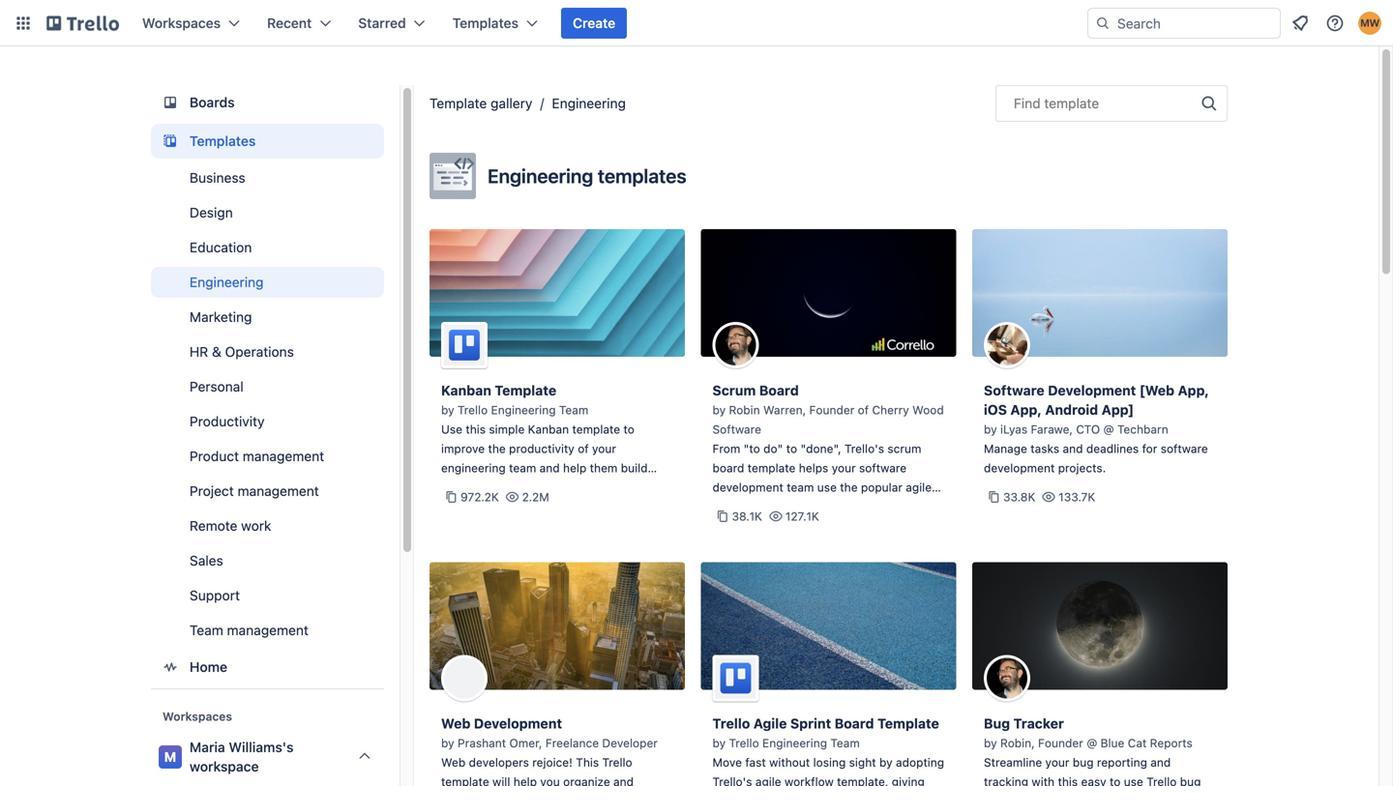 Task type: vqa. For each thing, say whether or not it's contained in the screenshot.


Task type: locate. For each thing, give the bounding box(es) containing it.
1 vertical spatial work
[[241, 518, 271, 534]]

2 vertical spatial template
[[878, 716, 939, 732]]

app]
[[1102, 402, 1134, 418]]

0 horizontal spatial faster.
[[533, 481, 568, 494]]

trello down developer on the left bottom of the page
[[602, 756, 633, 770]]

faster.
[[533, 481, 568, 494], [851, 500, 885, 514]]

1 horizontal spatial agile
[[906, 481, 932, 494]]

0 horizontal spatial this
[[466, 423, 486, 436]]

engineering templates
[[488, 165, 687, 187]]

1 vertical spatial team
[[787, 481, 814, 494]]

0 horizontal spatial the
[[488, 442, 506, 456]]

development for freelance
[[474, 716, 562, 732]]

1 horizontal spatial team
[[787, 481, 814, 494]]

to up the build
[[624, 423, 635, 436]]

product
[[190, 449, 239, 464]]

by down scrum
[[713, 404, 726, 417]]

1 horizontal spatial and
[[1063, 442, 1083, 456]]

2 horizontal spatial your
[[1046, 756, 1070, 770]]

0 vertical spatial use
[[817, 481, 837, 494]]

warren,
[[763, 404, 806, 417]]

1 horizontal spatial board
[[835, 716, 874, 732]]

@ inside 'bug tracker by robin, founder @ blue cat reports streamline your bug reporting and tracking with this easy to use trello bu'
[[1087, 737, 1098, 750]]

1 vertical spatial management
[[238, 483, 319, 499]]

0 horizontal spatial work
[[241, 518, 271, 534]]

0 vertical spatial trello's
[[845, 442, 884, 456]]

development up omer,
[[474, 716, 562, 732]]

by left prashant at the left of page
[[441, 737, 454, 750]]

software down 'robin'
[[713, 423, 761, 436]]

0 vertical spatial faster.
[[533, 481, 568, 494]]

template board image
[[159, 130, 182, 153]]

your up them at the bottom of the page
[[592, 442, 616, 456]]

board up warren,
[[759, 383, 799, 399]]

1 vertical spatial faster.
[[851, 500, 885, 514]]

farawe,
[[1031, 423, 1073, 436]]

robin warren, founder of cherry wood software image
[[713, 322, 759, 369]]

1 web from the top
[[441, 716, 471, 732]]

home
[[190, 659, 227, 675]]

1 vertical spatial development
[[474, 716, 562, 732]]

template up them at the bottom of the page
[[572, 423, 620, 436]]

1 vertical spatial @
[[1087, 737, 1098, 750]]

1 vertical spatial app,
[[1011, 402, 1042, 418]]

trello left agile
[[713, 716, 750, 732]]

starred button
[[347, 8, 437, 39]]

1 vertical spatial templates
[[190, 133, 256, 149]]

the inside scrum board by robin warren, founder of cherry wood software from "to do" to "done", trello's scrum board template helps your software development team use the popular agile framework to finish work faster.
[[840, 481, 858, 494]]

workflow
[[785, 776, 834, 787]]

1 horizontal spatial founder
[[1038, 737, 1084, 750]]

finish
[[788, 500, 818, 514]]

operations
[[225, 344, 294, 360]]

team
[[559, 404, 589, 417], [190, 623, 223, 639], [831, 737, 860, 750]]

improve
[[441, 442, 485, 456]]

founder down tracker
[[1038, 737, 1084, 750]]

1 horizontal spatial development
[[1048, 383, 1136, 399]]

0 vertical spatial board
[[759, 383, 799, 399]]

1 vertical spatial trello's
[[713, 776, 752, 787]]

software inside scrum board by robin warren, founder of cherry wood software from "to do" to "done", trello's scrum board template helps your software development team use the popular agile framework to finish work faster.
[[713, 423, 761, 436]]

template right find
[[1045, 95, 1099, 111]]

2 vertical spatial your
[[1046, 756, 1070, 770]]

0 horizontal spatial @
[[1087, 737, 1098, 750]]

0 vertical spatial your
[[592, 442, 616, 456]]

build
[[621, 462, 648, 475]]

0 horizontal spatial board
[[759, 383, 799, 399]]

team up products, at left bottom
[[509, 462, 536, 475]]

template up adopting
[[878, 716, 939, 732]]

web development by prashant omer, freelance developer web developers rejoice! this trello template will help you organize an
[[441, 716, 658, 787]]

2 vertical spatial management
[[227, 623, 309, 639]]

0 vertical spatial agile
[[906, 481, 932, 494]]

1 horizontal spatial this
[[1058, 776, 1078, 787]]

0 horizontal spatial app,
[[1011, 402, 1042, 418]]

founder up "done",
[[809, 404, 855, 417]]

team inside kanban template by trello engineering team use this simple kanban template to improve the productivity of your engineering team and help them build better products, faster.
[[509, 462, 536, 475]]

engineering link up marketing link
[[151, 267, 384, 298]]

trello up use
[[458, 404, 488, 417]]

0 horizontal spatial software
[[859, 462, 907, 475]]

board inside scrum board by robin warren, founder of cherry wood software from "to do" to "done", trello's scrum board template helps your software development team use the popular agile framework to finish work faster.
[[759, 383, 799, 399]]

recent
[[267, 15, 312, 31]]

faster. down productivity
[[533, 481, 568, 494]]

1 horizontal spatial software
[[1161, 442, 1208, 456]]

to left finish
[[774, 500, 785, 514]]

find template
[[1014, 95, 1099, 111]]

team up finish
[[787, 481, 814, 494]]

1 horizontal spatial template
[[495, 383, 557, 399]]

management for team management
[[227, 623, 309, 639]]

1 vertical spatial the
[[840, 481, 858, 494]]

web up prashant at the left of page
[[441, 716, 471, 732]]

trello's
[[845, 442, 884, 456], [713, 776, 752, 787]]

app,
[[1178, 383, 1210, 399], [1011, 402, 1042, 418]]

development up framework on the right of page
[[713, 481, 784, 494]]

template left gallery
[[430, 95, 487, 111]]

support link
[[151, 581, 384, 612]]

team down support
[[190, 623, 223, 639]]

kanban up use
[[441, 383, 492, 399]]

1 horizontal spatial your
[[832, 462, 856, 475]]

1 horizontal spatial trello's
[[845, 442, 884, 456]]

of
[[858, 404, 869, 417], [578, 442, 589, 456]]

by right "sight"
[[880, 756, 893, 770]]

0 vertical spatial of
[[858, 404, 869, 417]]

1 horizontal spatial team
[[559, 404, 589, 417]]

development inside the software development [web app, ios app, android app] by ilyas farawe, cto @ techbarn manage tasks and deadlines for software development projects.
[[1048, 383, 1136, 399]]

workspaces
[[142, 15, 221, 31], [163, 710, 232, 724]]

support
[[190, 588, 240, 604]]

templates button
[[441, 8, 550, 39]]

and inside the software development [web app, ios app, android app] by ilyas farawe, cto @ techbarn manage tasks and deadlines for software development projects.
[[1063, 442, 1083, 456]]

engineering up simple
[[491, 404, 556, 417]]

starred
[[358, 15, 406, 31]]

1 horizontal spatial engineering link
[[552, 95, 626, 111]]

templates inside "link"
[[190, 133, 256, 149]]

0 vertical spatial @
[[1104, 423, 1114, 436]]

board inside 'trello agile sprint board template by trello engineering team move fast without losing sight by adopting trello's agile workflow template, givin'
[[835, 716, 874, 732]]

1 horizontal spatial of
[[858, 404, 869, 417]]

find
[[1014, 95, 1041, 111]]

software up ios
[[984, 383, 1045, 399]]

and inside 'bug tracker by robin, founder @ blue cat reports streamline your bug reporting and tracking with this easy to use trello bu'
[[1151, 756, 1171, 770]]

template up simple
[[495, 383, 557, 399]]

founder
[[809, 404, 855, 417], [1038, 737, 1084, 750]]

use down reporting
[[1124, 776, 1144, 787]]

your down "done",
[[832, 462, 856, 475]]

to down reporting
[[1110, 776, 1121, 787]]

app, right [web
[[1178, 383, 1210, 399]]

sprint
[[791, 716, 831, 732]]

back to home image
[[46, 8, 119, 39]]

0 vertical spatial engineering link
[[552, 95, 626, 111]]

help right will
[[514, 776, 537, 787]]

1 vertical spatial engineering link
[[151, 267, 384, 298]]

2 vertical spatial team
[[831, 737, 860, 750]]

and down reports
[[1151, 756, 1171, 770]]

0 vertical spatial the
[[488, 442, 506, 456]]

0 vertical spatial template
[[430, 95, 487, 111]]

0 horizontal spatial templates
[[190, 133, 256, 149]]

1 vertical spatial founder
[[1038, 737, 1084, 750]]

1 vertical spatial use
[[1124, 776, 1144, 787]]

use inside scrum board by robin warren, founder of cherry wood software from "to do" to "done", trello's scrum board template helps your software development team use the popular agile framework to finish work faster.
[[817, 481, 837, 494]]

development
[[1048, 383, 1136, 399], [474, 716, 562, 732]]

by inside web development by prashant omer, freelance developer web developers rejoice! this trello template will help you organize an
[[441, 737, 454, 750]]

agile down fast at the bottom
[[756, 776, 782, 787]]

agile inside 'trello agile sprint board template by trello engineering team move fast without losing sight by adopting trello's agile workflow template, givin'
[[756, 776, 782, 787]]

1 vertical spatial board
[[835, 716, 874, 732]]

this inside 'bug tracker by robin, founder @ blue cat reports streamline your bug reporting and tracking with this easy to use trello bu'
[[1058, 776, 1078, 787]]

to
[[624, 423, 635, 436], [786, 442, 797, 456], [774, 500, 785, 514], [1110, 776, 1121, 787]]

1 horizontal spatial development
[[984, 462, 1055, 475]]

0 horizontal spatial of
[[578, 442, 589, 456]]

1 vertical spatial this
[[1058, 776, 1078, 787]]

create
[[573, 15, 616, 31]]

work inside scrum board by robin warren, founder of cherry wood software from "to do" to "done", trello's scrum board template helps your software development team use the popular agile framework to finish work faster.
[[821, 500, 848, 514]]

the
[[488, 442, 506, 456], [840, 481, 858, 494]]

blue
[[1101, 737, 1125, 750]]

team up productivity
[[559, 404, 589, 417]]

engineering link
[[552, 95, 626, 111], [151, 267, 384, 298]]

0 horizontal spatial trello's
[[713, 776, 752, 787]]

1 horizontal spatial software
[[984, 383, 1045, 399]]

template gallery
[[430, 95, 533, 111]]

workspaces up 'board' icon
[[142, 15, 221, 31]]

1 horizontal spatial the
[[840, 481, 858, 494]]

kanban up productivity
[[528, 423, 569, 436]]

by down ios
[[984, 423, 997, 436]]

the down simple
[[488, 442, 506, 456]]

33.8k
[[1003, 491, 1036, 504]]

of right productivity
[[578, 442, 589, 456]]

0 horizontal spatial kanban
[[441, 383, 492, 399]]

1 vertical spatial kanban
[[528, 423, 569, 436]]

2 horizontal spatial and
[[1151, 756, 1171, 770]]

@
[[1104, 423, 1114, 436], [1087, 737, 1098, 750]]

your inside kanban template by trello engineering team use this simple kanban template to improve the productivity of your engineering team and help them build better products, faster.
[[592, 442, 616, 456]]

workspaces inside dropdown button
[[142, 15, 221, 31]]

education
[[190, 240, 252, 255]]

software inside the software development [web app, ios app, android app] by ilyas farawe, cto @ techbarn manage tasks and deadlines for software development projects.
[[1161, 442, 1208, 456]]

work
[[821, 500, 848, 514], [241, 518, 271, 534]]

0 horizontal spatial engineering link
[[151, 267, 384, 298]]

1 horizontal spatial app,
[[1178, 383, 1210, 399]]

this down 'bug' at the bottom
[[1058, 776, 1078, 787]]

templates up business
[[190, 133, 256, 149]]

web down prashant at the left of page
[[441, 756, 466, 770]]

0 vertical spatial development
[[984, 462, 1055, 475]]

0 horizontal spatial software
[[713, 423, 761, 436]]

0 vertical spatial workspaces
[[142, 15, 221, 31]]

maria williams's workspace
[[190, 740, 294, 775]]

williams's
[[229, 740, 294, 756]]

0 vertical spatial templates
[[453, 15, 519, 31]]

recent button
[[256, 8, 343, 39]]

development inside web development by prashant omer, freelance developer web developers rejoice! this trello template will help you organize an
[[474, 716, 562, 732]]

0 vertical spatial team
[[559, 404, 589, 417]]

ios
[[984, 402, 1007, 418]]

software right for
[[1161, 442, 1208, 456]]

manage
[[984, 442, 1028, 456]]

project
[[190, 483, 234, 499]]

0 vertical spatial help
[[563, 462, 587, 475]]

1 vertical spatial development
[[713, 481, 784, 494]]

and down productivity
[[540, 462, 560, 475]]

the left popular
[[840, 481, 858, 494]]

reporting
[[1097, 756, 1148, 770]]

agile
[[754, 716, 787, 732]]

board
[[713, 462, 744, 475]]

"done",
[[801, 442, 842, 456]]

remote work
[[190, 518, 271, 534]]

1 horizontal spatial @
[[1104, 423, 1114, 436]]

trello's inside scrum board by robin warren, founder of cherry wood software from "to do" to "done", trello's scrum board template helps your software development team use the popular agile framework to finish work faster.
[[845, 442, 884, 456]]

board up "sight"
[[835, 716, 874, 732]]

template down do"
[[748, 462, 796, 475]]

1 vertical spatial agile
[[756, 776, 782, 787]]

0 horizontal spatial development
[[713, 481, 784, 494]]

1 vertical spatial software
[[859, 462, 907, 475]]

templates up the template gallery link
[[453, 15, 519, 31]]

agile right popular
[[906, 481, 932, 494]]

founder inside scrum board by robin warren, founder of cherry wood software from "to do" to "done", trello's scrum board template helps your software development team use the popular agile framework to finish work faster.
[[809, 404, 855, 417]]

management for project management
[[238, 483, 319, 499]]

1 horizontal spatial kanban
[[528, 423, 569, 436]]

templates
[[453, 15, 519, 31], [190, 133, 256, 149]]

sight
[[849, 756, 876, 770]]

template inside scrum board by robin warren, founder of cherry wood software from "to do" to "done", trello's scrum board template helps your software development team use the popular agile framework to finish work faster.
[[748, 462, 796, 475]]

help
[[563, 462, 587, 475], [514, 776, 537, 787]]

team up the losing
[[831, 737, 860, 750]]

management down support link
[[227, 623, 309, 639]]

0 horizontal spatial agile
[[756, 776, 782, 787]]

@ up deadlines
[[1104, 423, 1114, 436]]

your up with
[[1046, 756, 1070, 770]]

project management link
[[151, 476, 384, 507]]

management down productivity link
[[243, 449, 324, 464]]

by inside the software development [web app, ios app, android app] by ilyas farawe, cto @ techbarn manage tasks and deadlines for software development projects.
[[984, 423, 997, 436]]

management down product management link
[[238, 483, 319, 499]]

trello's inside 'trello agile sprint board template by trello engineering team move fast without losing sight by adopting trello's agile workflow template, givin'
[[713, 776, 752, 787]]

management
[[243, 449, 324, 464], [238, 483, 319, 499], [227, 623, 309, 639]]

trello's left scrum
[[845, 442, 884, 456]]

[web
[[1140, 383, 1175, 399]]

1 vertical spatial your
[[832, 462, 856, 475]]

development up 'android'
[[1048, 383, 1136, 399]]

software up popular
[[859, 462, 907, 475]]

engineering up the without
[[763, 737, 827, 750]]

hr & operations link
[[151, 337, 384, 368]]

1 vertical spatial team
[[190, 623, 223, 639]]

by up use
[[441, 404, 454, 417]]

boards
[[190, 94, 235, 110]]

0 notifications image
[[1289, 12, 1312, 35]]

ilyas
[[1001, 423, 1028, 436]]

0 horizontal spatial team
[[190, 623, 223, 639]]

work down project management
[[241, 518, 271, 534]]

help left them at the bottom of the page
[[563, 462, 587, 475]]

this up improve on the left bottom of page
[[466, 423, 486, 436]]

development down manage
[[984, 462, 1055, 475]]

faster. down popular
[[851, 500, 885, 514]]

0 horizontal spatial team
[[509, 462, 536, 475]]

0 vertical spatial this
[[466, 423, 486, 436]]

0 horizontal spatial founder
[[809, 404, 855, 417]]

2 horizontal spatial template
[[878, 716, 939, 732]]

1 horizontal spatial help
[[563, 462, 587, 475]]

app, up ilyas
[[1011, 402, 1042, 418]]

trello down reports
[[1147, 776, 1177, 787]]

by down bug
[[984, 737, 997, 750]]

template
[[1045, 95, 1099, 111], [572, 423, 620, 436], [748, 462, 796, 475], [441, 776, 489, 787]]

bug
[[1073, 756, 1094, 770]]

and up the projects.
[[1063, 442, 1083, 456]]

trello inside kanban template by trello engineering team use this simple kanban template to improve the productivity of your engineering team and help them build better products, faster.
[[458, 404, 488, 417]]

@ left blue
[[1087, 737, 1098, 750]]

workspaces up maria
[[163, 710, 232, 724]]

1 horizontal spatial templates
[[453, 15, 519, 31]]

work right finish
[[821, 500, 848, 514]]

team inside kanban template by trello engineering team use this simple kanban template to improve the productivity of your engineering team and help them build better products, faster.
[[559, 404, 589, 417]]

of left cherry
[[858, 404, 869, 417]]

deadlines
[[1087, 442, 1139, 456]]

0 horizontal spatial development
[[474, 716, 562, 732]]

use inside 'bug tracker by robin, founder @ blue cat reports streamline your bug reporting and tracking with this easy to use trello bu'
[[1124, 776, 1144, 787]]

1 horizontal spatial work
[[821, 500, 848, 514]]

your
[[592, 442, 616, 456], [832, 462, 856, 475], [1046, 756, 1070, 770]]

engineering
[[441, 462, 506, 475]]

and inside kanban template by trello engineering team use this simple kanban template to improve the productivity of your engineering team and help them build better products, faster.
[[540, 462, 560, 475]]

trello's down 'move'
[[713, 776, 752, 787]]

1 vertical spatial help
[[514, 776, 537, 787]]

design link
[[151, 197, 384, 228]]

engineering link up engineering templates
[[552, 95, 626, 111]]

use down helps
[[817, 481, 837, 494]]

robin, founder @ blue cat reports image
[[984, 656, 1031, 702]]

prashant omer, freelance developer image
[[441, 656, 488, 702]]

1 vertical spatial template
[[495, 383, 557, 399]]

2 horizontal spatial team
[[831, 737, 860, 750]]

team inside 'trello agile sprint board template by trello engineering team move fast without losing sight by adopting trello's agile workflow template, givin'
[[831, 737, 860, 750]]

to inside 'bug tracker by robin, founder @ blue cat reports streamline your bug reporting and tracking with this easy to use trello bu'
[[1110, 776, 1121, 787]]

trello agile sprint board template by trello engineering team move fast without losing sight by adopting trello's agile workflow template, givin
[[713, 716, 945, 787]]

productivity link
[[151, 406, 384, 437]]

template left will
[[441, 776, 489, 787]]

open information menu image
[[1326, 14, 1345, 33]]

0 vertical spatial team
[[509, 462, 536, 475]]

template inside kanban template by trello engineering team use this simple kanban template to improve the productivity of your engineering team and help them build better products, faster.
[[572, 423, 620, 436]]

development inside scrum board by robin warren, founder of cherry wood software from "to do" to "done", trello's scrum board template helps your software development team use the popular agile framework to finish work faster.
[[713, 481, 784, 494]]

0 vertical spatial founder
[[809, 404, 855, 417]]

0 vertical spatial development
[[1048, 383, 1136, 399]]

2 vertical spatial and
[[1151, 756, 1171, 770]]

agile inside scrum board by robin warren, founder of cherry wood software from "to do" to "done", trello's scrum board template helps your software development team use the popular agile framework to finish work faster.
[[906, 481, 932, 494]]

0 horizontal spatial help
[[514, 776, 537, 787]]

do"
[[764, 442, 783, 456]]

team
[[509, 462, 536, 475], [787, 481, 814, 494]]



Task type: describe. For each thing, give the bounding box(es) containing it.
faster. inside kanban template by trello engineering team use this simple kanban template to improve the productivity of your engineering team and help them build better products, faster.
[[533, 481, 568, 494]]

team management
[[190, 623, 309, 639]]

from
[[713, 442, 741, 456]]

productivity
[[509, 442, 575, 456]]

trello inside 'bug tracker by robin, founder @ blue cat reports streamline your bug reporting and tracking with this easy to use trello bu'
[[1147, 776, 1177, 787]]

by inside scrum board by robin warren, founder of cherry wood software from "to do" to "done", trello's scrum board template helps your software development team use the popular agile framework to finish work faster.
[[713, 404, 726, 417]]

templates
[[598, 165, 687, 187]]

by inside 'bug tracker by robin, founder @ blue cat reports streamline your bug reporting and tracking with this easy to use trello bu'
[[984, 737, 997, 750]]

to right do"
[[786, 442, 797, 456]]

template inside web development by prashant omer, freelance developer web developers rejoice! this trello template will help you organize an
[[441, 776, 489, 787]]

127.1k
[[786, 510, 819, 524]]

template,
[[837, 776, 889, 787]]

robin,
[[1001, 737, 1035, 750]]

workspaces button
[[131, 8, 252, 39]]

fast
[[745, 756, 766, 770]]

business
[[190, 170, 245, 186]]

the inside kanban template by trello engineering team use this simple kanban template to improve the productivity of your engineering team and help them build better products, faster.
[[488, 442, 506, 456]]

this
[[576, 756, 599, 770]]

software inside the software development [web app, ios app, android app] by ilyas farawe, cto @ techbarn manage tasks and deadlines for software development projects.
[[984, 383, 1045, 399]]

software inside scrum board by robin warren, founder of cherry wood software from "to do" to "done", trello's scrum board template helps your software development team use the popular agile framework to finish work faster.
[[859, 462, 907, 475]]

rejoice!
[[532, 756, 573, 770]]

freelance
[[546, 737, 599, 750]]

home image
[[159, 656, 182, 679]]

to inside kanban template by trello engineering team use this simple kanban template to improve the productivity of your engineering team and help them build better products, faster.
[[624, 423, 635, 436]]

will
[[493, 776, 510, 787]]

techbarn
[[1118, 423, 1169, 436]]

trello inside web development by prashant omer, freelance developer web developers rejoice! this trello template will help you organize an
[[602, 756, 633, 770]]

m
[[164, 749, 176, 765]]

better
[[441, 481, 474, 494]]

development for app,
[[1048, 383, 1136, 399]]

product management
[[190, 449, 324, 464]]

developers
[[469, 756, 529, 770]]

scrum
[[713, 383, 756, 399]]

your inside scrum board by robin warren, founder of cherry wood software from "to do" to "done", trello's scrum board template helps your software development team use the popular agile framework to finish work faster.
[[832, 462, 856, 475]]

tracking
[[984, 776, 1029, 787]]

bug
[[984, 716, 1010, 732]]

templates inside dropdown button
[[453, 15, 519, 31]]

0 vertical spatial app,
[[1178, 383, 1210, 399]]

tasks
[[1031, 442, 1060, 456]]

@ inside the software development [web app, ios app, android app] by ilyas farawe, cto @ techbarn manage tasks and deadlines for software development projects.
[[1104, 423, 1114, 436]]

0 vertical spatial kanban
[[441, 383, 492, 399]]

templates link
[[151, 124, 384, 159]]

productivity
[[190, 414, 265, 430]]

trello up fast at the bottom
[[729, 737, 759, 750]]

gallery
[[491, 95, 533, 111]]

sales link
[[151, 546, 384, 577]]

primary element
[[0, 0, 1393, 46]]

business link
[[151, 163, 384, 194]]

marketing
[[190, 309, 252, 325]]

bug tracker by robin, founder @ blue cat reports streamline your bug reporting and tracking with this easy to use trello bu
[[984, 716, 1201, 787]]

template inside field
[[1045, 95, 1099, 111]]

organize
[[563, 776, 610, 787]]

&
[[212, 344, 221, 360]]

omer,
[[510, 737, 542, 750]]

reports
[[1150, 737, 1193, 750]]

helps
[[799, 462, 829, 475]]

move
[[713, 756, 742, 770]]

engineering inside kanban template by trello engineering team use this simple kanban template to improve the productivity of your engineering team and help them build better products, faster.
[[491, 404, 556, 417]]

you
[[540, 776, 560, 787]]

maria williams (mariawilliams94) image
[[1359, 12, 1382, 35]]

engineering icon image
[[430, 153, 476, 199]]

trello engineering team image
[[713, 656, 759, 702]]

them
[[590, 462, 618, 475]]

kanban template by trello engineering team use this simple kanban template to improve the productivity of your engineering team and help them build better products, faster.
[[441, 383, 648, 494]]

for
[[1142, 442, 1158, 456]]

search image
[[1095, 15, 1111, 31]]

remote work link
[[151, 511, 384, 542]]

product management link
[[151, 441, 384, 472]]

this inside kanban template by trello engineering team use this simple kanban template to improve the productivity of your engineering team and help them build better products, faster.
[[466, 423, 486, 436]]

by inside kanban template by trello engineering team use this simple kanban template to improve the productivity of your engineering team and help them build better products, faster.
[[441, 404, 454, 417]]

Search field
[[1111, 9, 1280, 38]]

easy
[[1081, 776, 1107, 787]]

ilyas farawe, cto @ techbarn image
[[984, 322, 1031, 369]]

cat
[[1128, 737, 1147, 750]]

of inside kanban template by trello engineering team use this simple kanban template to improve the productivity of your engineering team and help them build better products, faster.
[[578, 442, 589, 456]]

trello engineering team image
[[441, 322, 488, 369]]

development inside the software development [web app, ios app, android app] by ilyas farawe, cto @ techbarn manage tasks and deadlines for software development projects.
[[984, 462, 1055, 475]]

personal
[[190, 379, 244, 395]]

Find template field
[[996, 85, 1228, 122]]

developer
[[602, 737, 658, 750]]

template inside 'trello agile sprint board template by trello engineering team move fast without losing sight by adopting trello's agile workflow template, givin'
[[878, 716, 939, 732]]

2 web from the top
[[441, 756, 466, 770]]

software development [web app, ios app, android app] by ilyas farawe, cto @ techbarn manage tasks and deadlines for software development projects.
[[984, 383, 1210, 475]]

personal link
[[151, 372, 384, 403]]

team inside scrum board by robin warren, founder of cherry wood software from "to do" to "done", trello's scrum board template helps your software development team use the popular agile framework to finish work faster.
[[787, 481, 814, 494]]

engineering up marketing in the top of the page
[[190, 274, 264, 290]]

board image
[[159, 91, 182, 114]]

faster. inside scrum board by robin warren, founder of cherry wood software from "to do" to "done", trello's scrum board template helps your software development team use the popular agile framework to finish work faster.
[[851, 500, 885, 514]]

38.1k
[[732, 510, 762, 524]]

framework
[[713, 500, 771, 514]]

prashant
[[458, 737, 506, 750]]

hr
[[190, 344, 208, 360]]

help inside web development by prashant omer, freelance developer web developers rejoice! this trello template will help you organize an
[[514, 776, 537, 787]]

wood
[[913, 404, 944, 417]]

engineering inside 'trello agile sprint board template by trello engineering team move fast without losing sight by adopting trello's agile workflow template, givin'
[[763, 737, 827, 750]]

education link
[[151, 232, 384, 263]]

create button
[[561, 8, 627, 39]]

workspace
[[190, 759, 259, 775]]

sales
[[190, 553, 223, 569]]

1 vertical spatial workspaces
[[163, 710, 232, 724]]

template inside kanban template by trello engineering team use this simple kanban template to improve the productivity of your engineering team and help them build better products, faster.
[[495, 383, 557, 399]]

tracker
[[1014, 716, 1064, 732]]

marketing link
[[151, 302, 384, 333]]

founder inside 'bug tracker by robin, founder @ blue cat reports streamline your bug reporting and tracking with this easy to use trello bu'
[[1038, 737, 1084, 750]]

by up 'move'
[[713, 737, 726, 750]]

team inside team management link
[[190, 623, 223, 639]]

of inside scrum board by robin warren, founder of cherry wood software from "to do" to "done", trello's scrum board template helps your software development team use the popular agile framework to finish work faster.
[[858, 404, 869, 417]]

engineering up engineering templates
[[552, 95, 626, 111]]

android
[[1045, 402, 1099, 418]]

help inside kanban template by trello engineering team use this simple kanban template to improve the productivity of your engineering team and help them build better products, faster.
[[563, 462, 587, 475]]

products,
[[478, 481, 530, 494]]

0 horizontal spatial template
[[430, 95, 487, 111]]

scrum
[[888, 442, 922, 456]]

972.2k
[[461, 491, 499, 504]]

2.2m
[[522, 491, 549, 504]]

streamline
[[984, 756, 1042, 770]]

team management link
[[151, 615, 384, 646]]

management for product management
[[243, 449, 324, 464]]

home link
[[151, 650, 384, 685]]

cto
[[1076, 423, 1100, 436]]

without
[[769, 756, 810, 770]]

adopting
[[896, 756, 945, 770]]

robin
[[729, 404, 760, 417]]

simple
[[489, 423, 525, 436]]

your inside 'bug tracker by robin, founder @ blue cat reports streamline your bug reporting and tracking with this easy to use trello bu'
[[1046, 756, 1070, 770]]

engineering down gallery
[[488, 165, 594, 187]]



